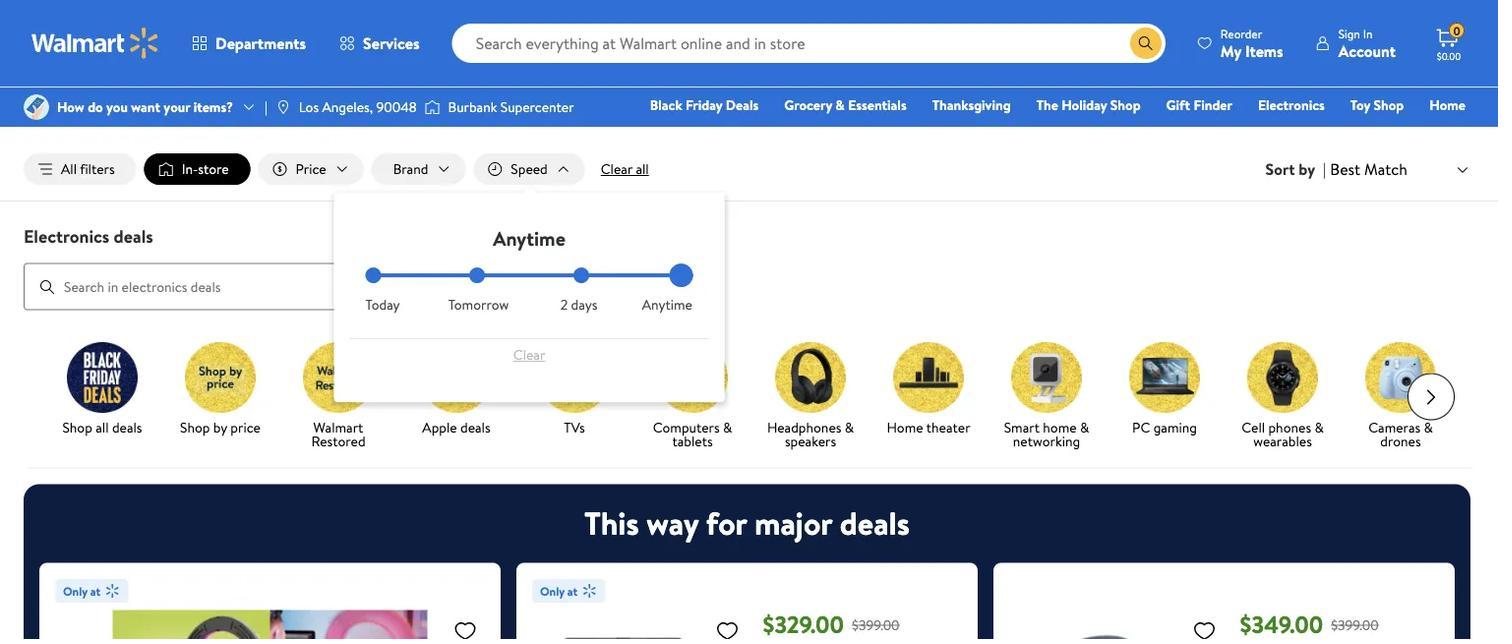 Task type: vqa. For each thing, say whether or not it's contained in the screenshot.
Registry
yes



Task type: locate. For each thing, give the bounding box(es) containing it.
tomorrow
[[448, 295, 509, 315]]

walmart
[[314, 418, 364, 437]]

your
[[164, 97, 190, 117]]

0 vertical spatial electronics
[[1259, 95, 1326, 115]]

only for only at group
[[63, 583, 88, 600]]

may
[[845, 60, 866, 77]]

speed button
[[474, 154, 585, 185]]

0
[[1454, 22, 1461, 39]]

0 horizontal spatial home
[[887, 418, 924, 437]]

shop right holiday
[[1111, 95, 1141, 115]]

& inside cameras & drones
[[1425, 418, 1434, 437]]

0 horizontal spatial anytime
[[493, 224, 566, 252]]

walmart restored image
[[303, 342, 374, 413]]

1 at from the left
[[90, 583, 101, 600]]

0 horizontal spatial electronics
[[24, 224, 110, 249]]

clear all button
[[593, 154, 657, 185]]

clear inside 'button'
[[601, 159, 633, 179]]

all inside 'button'
[[636, 159, 649, 179]]

gaming
[[1154, 418, 1198, 437]]

electronics link
[[1250, 94, 1334, 116]]

available
[[905, 60, 948, 77]]

headphones
[[768, 418, 842, 437]]

thanksgiving
[[933, 95, 1011, 115]]

clear all
[[601, 159, 649, 179]]

only at for only at group
[[63, 583, 101, 600]]

services button
[[323, 20, 437, 67]]

1 horizontal spatial anytime
[[642, 295, 693, 315]]

2 at from the left
[[568, 583, 578, 600]]

all for clear
[[636, 159, 649, 179]]

by inside sort and filter section element
[[1299, 159, 1316, 180]]

home theater link
[[878, 342, 980, 439]]

essentials
[[849, 95, 907, 115]]

$399.00 for sign in to add to favorites list, apple watch series 9 gps 41mm silver aluminum case with storm blue sport band - s/m image in the right of the page
[[1332, 616, 1380, 635]]

apple deals image
[[421, 342, 492, 413]]

the holiday shop
[[1037, 95, 1141, 115]]

2 only at from the left
[[540, 583, 578, 600]]

my
[[1221, 40, 1242, 62]]

shop by price link
[[169, 342, 272, 439]]

1 horizontal spatial only at
[[540, 583, 578, 600]]

by right sort
[[1299, 159, 1316, 180]]

today
[[366, 295, 400, 315]]

cameras & drones
[[1369, 418, 1434, 451]]

select
[[780, 60, 812, 77]]

0 horizontal spatial  image
[[24, 94, 49, 120]]

cameras and drones image
[[1366, 342, 1437, 413]]

& for headphones
[[845, 418, 854, 437]]

sign in to add to favorites list, vivitar 18" led rgb ring light with tripod, phone holder usb charging ports, and wireless remote image
[[454, 619, 477, 640]]

electronics inside search field
[[24, 224, 110, 249]]

0 horizontal spatial clear
[[514, 346, 546, 365]]

1 vertical spatial clear
[[514, 346, 546, 365]]

gift finder
[[1167, 95, 1233, 115]]

1 only from the left
[[63, 583, 88, 600]]

at inside $399.00 group
[[568, 583, 578, 600]]

shop left price
[[180, 418, 210, 437]]

deals down 'shop all deals' image
[[112, 418, 142, 437]]

only inside $399.00 group
[[540, 583, 565, 600]]

0 vertical spatial home
[[1430, 95, 1467, 115]]

only at inside $399.00 group
[[540, 583, 578, 600]]

one debit
[[1316, 123, 1382, 142]]

0 vertical spatial clear
[[601, 159, 633, 179]]

0 horizontal spatial |
[[265, 97, 268, 117]]

 image right 90048
[[425, 97, 441, 117]]

home theater
[[887, 418, 971, 437]]

electronics for electronics
[[1259, 95, 1326, 115]]

cameras & drones link
[[1350, 342, 1453, 452]]

tvs image
[[539, 342, 610, 413]]

& right the home
[[1081, 418, 1090, 437]]

gifts.
[[737, 11, 790, 44]]

deals right major
[[840, 502, 910, 546]]

1 horizontal spatial  image
[[425, 97, 441, 117]]

clear down how fast do you want your order? option group
[[514, 346, 546, 365]]

0 vertical spatial by
[[1299, 159, 1316, 180]]

0 vertical spatial |
[[265, 97, 268, 117]]

price
[[296, 159, 326, 179]]

apple deals link
[[406, 342, 508, 439]]

grocery
[[785, 95, 833, 115]]

 image left 'how'
[[24, 94, 49, 120]]

this
[[585, 502, 639, 546]]

& right tablets
[[723, 418, 733, 437]]

items
[[1246, 40, 1284, 62]]

1 vertical spatial by
[[213, 418, 227, 437]]

search icon image
[[1139, 35, 1154, 51]]

None radio
[[574, 268, 589, 284]]

0 horizontal spatial at
[[90, 583, 101, 600]]

$399.00 inside $399.00 group
[[852, 616, 900, 635]]

epic savings. top gifts. don't miss it!
[[559, 11, 932, 44]]

Search search field
[[452, 24, 1166, 63]]

speakers
[[785, 432, 837, 451]]

wearables
[[1254, 432, 1313, 451]]

electronics up search icon
[[24, 224, 110, 249]]

0 horizontal spatial by
[[213, 418, 227, 437]]

0 horizontal spatial all
[[96, 418, 109, 437]]

shop by price image
[[185, 342, 256, 413]]

at for only at group
[[90, 583, 101, 600]]

2 $399.00 from the left
[[1332, 616, 1380, 635]]

electronics for electronics deals
[[24, 224, 110, 249]]

clear right speed
[[601, 159, 633, 179]]

items
[[815, 60, 843, 77]]

None range field
[[366, 274, 693, 278]]

pc gaming link
[[1114, 342, 1217, 439]]

Anytime radio
[[678, 268, 693, 284]]

1 horizontal spatial all
[[636, 159, 649, 179]]

& inside grocery & essentials link
[[836, 95, 845, 115]]

& inside smart home & networking
[[1081, 418, 1090, 437]]

0 vertical spatial all
[[636, 159, 649, 179]]

walmart restored link
[[287, 342, 390, 452]]

quantities.
[[547, 60, 599, 77]]

home inside home fashion
[[1430, 95, 1467, 115]]

$399.00
[[852, 616, 900, 635], [1332, 616, 1380, 635]]

2 only from the left
[[540, 583, 565, 600]]

| left best
[[1324, 159, 1327, 180]]

anytime up how fast do you want your order? option group
[[493, 224, 566, 252]]

| left los
[[265, 97, 268, 117]]

cell phones and wearables image
[[1248, 342, 1319, 413]]

1 horizontal spatial only
[[540, 583, 565, 600]]

1 vertical spatial electronics
[[24, 224, 110, 249]]

1 horizontal spatial electronics
[[1259, 95, 1326, 115]]

walmart+
[[1408, 123, 1467, 142]]

1 $399.00 from the left
[[852, 616, 900, 635]]

clear inside button
[[514, 346, 546, 365]]

Today radio
[[366, 268, 381, 284]]

at inside group
[[90, 583, 101, 600]]

1 horizontal spatial by
[[1299, 159, 1316, 180]]

home for home fashion
[[1430, 95, 1467, 115]]

by left price
[[213, 418, 227, 437]]

only inside only at group
[[63, 583, 88, 600]]

deals down the 'filters'
[[114, 224, 153, 249]]

sign in to add to favorites list, apple watch series 9 gps 41mm silver aluminum case with storm blue sport band - s/m image
[[1193, 619, 1217, 640]]

home left theater
[[887, 418, 924, 437]]

store
[[198, 159, 229, 179]]

& inside headphones & speakers
[[845, 418, 854, 437]]

only at inside group
[[63, 583, 101, 600]]

smart home & networking
[[1005, 418, 1090, 451]]

1 vertical spatial anytime
[[642, 295, 693, 315]]

& right speakers
[[845, 418, 854, 437]]

0 vertical spatial anytime
[[493, 224, 566, 252]]

brand button
[[372, 154, 466, 185]]

| inside sort and filter section element
[[1324, 159, 1327, 180]]

best match button
[[1327, 156, 1475, 182]]

thanksgiving link
[[924, 94, 1020, 116]]

1 horizontal spatial at
[[568, 583, 578, 600]]

sign
[[1339, 25, 1361, 42]]

computers
[[653, 418, 720, 437]]

1 vertical spatial home
[[887, 418, 924, 437]]

all for shop
[[96, 418, 109, 437]]

0 horizontal spatial $399.00
[[852, 616, 900, 635]]

los
[[299, 97, 319, 117]]

debit
[[1349, 123, 1382, 142]]

headphones and speakers image
[[776, 342, 846, 413]]

clear for clear all
[[601, 159, 633, 179]]

anytime down anytime radio
[[642, 295, 693, 315]]

& right grocery
[[836, 95, 845, 115]]

the holiday shop link
[[1028, 94, 1150, 116]]

only at
[[63, 583, 101, 600], [540, 583, 578, 600]]

at
[[90, 583, 101, 600], [568, 583, 578, 600]]

you
[[106, 97, 128, 117]]

& right phones
[[1315, 418, 1325, 437]]

0 horizontal spatial only at
[[63, 583, 101, 600]]

by for shop
[[213, 418, 227, 437]]

1 vertical spatial all
[[96, 418, 109, 437]]

& inside computers & tablets
[[723, 418, 733, 437]]

1 only at from the left
[[63, 583, 101, 600]]

 image
[[24, 94, 49, 120], [425, 97, 441, 117]]

in-
[[951, 60, 964, 77]]

registry link
[[1231, 122, 1299, 143]]

electronics up registry
[[1259, 95, 1326, 115]]

1 horizontal spatial home
[[1430, 95, 1467, 115]]

& for grocery
[[836, 95, 845, 115]]

home fashion
[[1169, 95, 1467, 142]]

1 horizontal spatial clear
[[601, 159, 633, 179]]

home theater image
[[894, 342, 965, 413]]

1 vertical spatial |
[[1324, 159, 1327, 180]]

account
[[1339, 40, 1397, 62]]

1 horizontal spatial $399.00
[[1332, 616, 1380, 635]]

deals right apple
[[461, 418, 491, 437]]

how do you want your items?
[[57, 97, 233, 117]]

savings.
[[609, 11, 689, 44]]

cameras
[[1369, 418, 1421, 437]]

one debit link
[[1307, 122, 1391, 143]]

sort
[[1266, 159, 1296, 180]]

by for sort
[[1299, 159, 1316, 180]]

reorder
[[1221, 25, 1263, 42]]

home link
[[1422, 94, 1475, 116]]

1 horizontal spatial |
[[1324, 159, 1327, 180]]

 image
[[275, 99, 291, 115]]

& right drones
[[1425, 418, 1434, 437]]

0 horizontal spatial only
[[63, 583, 88, 600]]

shop by price
[[180, 418, 261, 437]]

home up the walmart+
[[1430, 95, 1467, 115]]

be
[[889, 60, 902, 77]]

clear for clear
[[514, 346, 546, 365]]

sort by |
[[1266, 159, 1327, 180]]



Task type: describe. For each thing, give the bounding box(es) containing it.
pc gaming image
[[1130, 342, 1201, 413]]

& for computers
[[723, 418, 733, 437]]

headphones & speakers
[[768, 418, 854, 451]]

& for cameras
[[1425, 418, 1434, 437]]

no
[[699, 60, 715, 77]]

tvs
[[564, 418, 585, 437]]

computers & tablets link
[[642, 342, 744, 452]]

filters
[[80, 159, 115, 179]]

Search in electronics deals search field
[[24, 263, 618, 311]]

clear button
[[366, 340, 693, 371]]

restored
[[311, 432, 366, 451]]

headphones & speakers link
[[760, 342, 862, 452]]

tablets
[[673, 432, 713, 451]]

want
[[131, 97, 160, 117]]

drones
[[1381, 432, 1422, 451]]

not
[[869, 60, 886, 77]]

finder
[[1194, 95, 1233, 115]]

limited quantities. while supplies last. no rain checks. select items may not be available in-store.
[[506, 60, 993, 77]]

toy shop link
[[1342, 94, 1414, 116]]

only at group
[[55, 579, 485, 640]]

pc
[[1133, 418, 1151, 437]]

last.
[[677, 60, 697, 77]]

how
[[57, 97, 84, 117]]

gift finder link
[[1158, 94, 1242, 116]]

services
[[363, 32, 420, 54]]

in-
[[182, 159, 198, 179]]

walmart restored
[[311, 418, 366, 451]]

smart
[[1005, 418, 1040, 437]]

grocery & essentials
[[785, 95, 907, 115]]

2 days
[[561, 295, 598, 315]]

holiday
[[1062, 95, 1108, 115]]

tvs link
[[524, 342, 626, 439]]

all
[[61, 159, 77, 179]]

cell phones & wearables
[[1242, 418, 1325, 451]]

shop right toy
[[1374, 95, 1405, 115]]

shop down 'shop all deals' image
[[62, 418, 92, 437]]

days
[[571, 295, 598, 315]]

home for home theater
[[887, 418, 924, 437]]

speed
[[511, 159, 548, 179]]

in-store
[[182, 159, 229, 179]]

black friday deals
[[650, 95, 759, 115]]

the
[[1037, 95, 1059, 115]]

sort and filter section element
[[0, 138, 1499, 201]]

los angeles, 90048
[[299, 97, 417, 117]]

items?
[[194, 97, 233, 117]]

electronics deals
[[24, 224, 153, 249]]

reorder my items
[[1221, 25, 1284, 62]]

do
[[88, 97, 103, 117]]

apple deals
[[423, 418, 491, 437]]

$399.00 group
[[532, 579, 963, 640]]

only at for $399.00 group at bottom
[[540, 583, 578, 600]]

deals
[[726, 95, 759, 115]]

sign in to add to favorites list, hp 15.6" fhd laptop, intel core i5-1135g7, 8gb ram, 256gb ssd, silver, windows 11 home, 15-dy2795wm image
[[716, 619, 740, 640]]

computers and tablets image
[[657, 342, 728, 413]]

shop all deals image
[[67, 342, 138, 413]]

90048
[[376, 97, 417, 117]]

in-store button
[[144, 154, 251, 185]]

anytime inside how fast do you want your order? option group
[[642, 295, 693, 315]]

how fast do you want your order? option group
[[366, 268, 693, 315]]

home
[[1044, 418, 1077, 437]]

price button
[[258, 154, 364, 185]]

Walmart Site-Wide search field
[[452, 24, 1166, 63]]

epic
[[559, 11, 603, 44]]

shop all deals link
[[51, 342, 154, 439]]

angeles,
[[322, 97, 373, 117]]

store.
[[964, 60, 993, 77]]

rain
[[718, 60, 737, 77]]

toy
[[1351, 95, 1371, 115]]

walmart image
[[31, 28, 159, 59]]

deals inside search field
[[114, 224, 153, 249]]

$0.00
[[1438, 49, 1462, 62]]

Electronics deals search field
[[0, 224, 1499, 311]]

registry
[[1240, 123, 1290, 142]]

in
[[1364, 25, 1373, 42]]

smart home and networking image
[[1012, 342, 1083, 413]]

checks.
[[740, 60, 777, 77]]

black
[[650, 95, 683, 115]]

 image for how do you want your items?
[[24, 94, 49, 120]]

gift
[[1167, 95, 1191, 115]]

burbank
[[448, 97, 497, 117]]

major
[[755, 502, 833, 546]]

only for $399.00 group at bottom
[[540, 583, 565, 600]]

at for $399.00 group at bottom
[[568, 583, 578, 600]]

grocery & essentials link
[[776, 94, 916, 116]]

walmart+ link
[[1399, 122, 1475, 143]]

theater
[[927, 418, 971, 437]]

pc gaming
[[1133, 418, 1198, 437]]

way
[[647, 502, 699, 546]]

while
[[602, 60, 631, 77]]

computers & tablets
[[653, 418, 733, 451]]

this way for major deals
[[585, 502, 910, 546]]

all filters button
[[24, 154, 137, 185]]

cell phones & wearables link
[[1232, 342, 1335, 452]]

Tomorrow radio
[[470, 268, 485, 284]]

brand
[[393, 159, 429, 179]]

$399.00 for "sign in to add to favorites list, hp 15.6" fhd laptop, intel core i5-1135g7, 8gb ram, 256gb ssd, silver, windows 11 home, 15-dy2795wm" icon on the bottom left of the page
[[852, 616, 900, 635]]

 image for burbank supercenter
[[425, 97, 441, 117]]

& inside cell phones & wearables
[[1315, 418, 1325, 437]]

top
[[694, 11, 731, 44]]

next slide for chipmodulewithimages list image
[[1408, 374, 1456, 421]]

one
[[1316, 123, 1345, 142]]

match
[[1365, 158, 1408, 180]]

fashion
[[1169, 123, 1214, 142]]

for
[[706, 502, 747, 546]]

search image
[[39, 279, 55, 295]]



